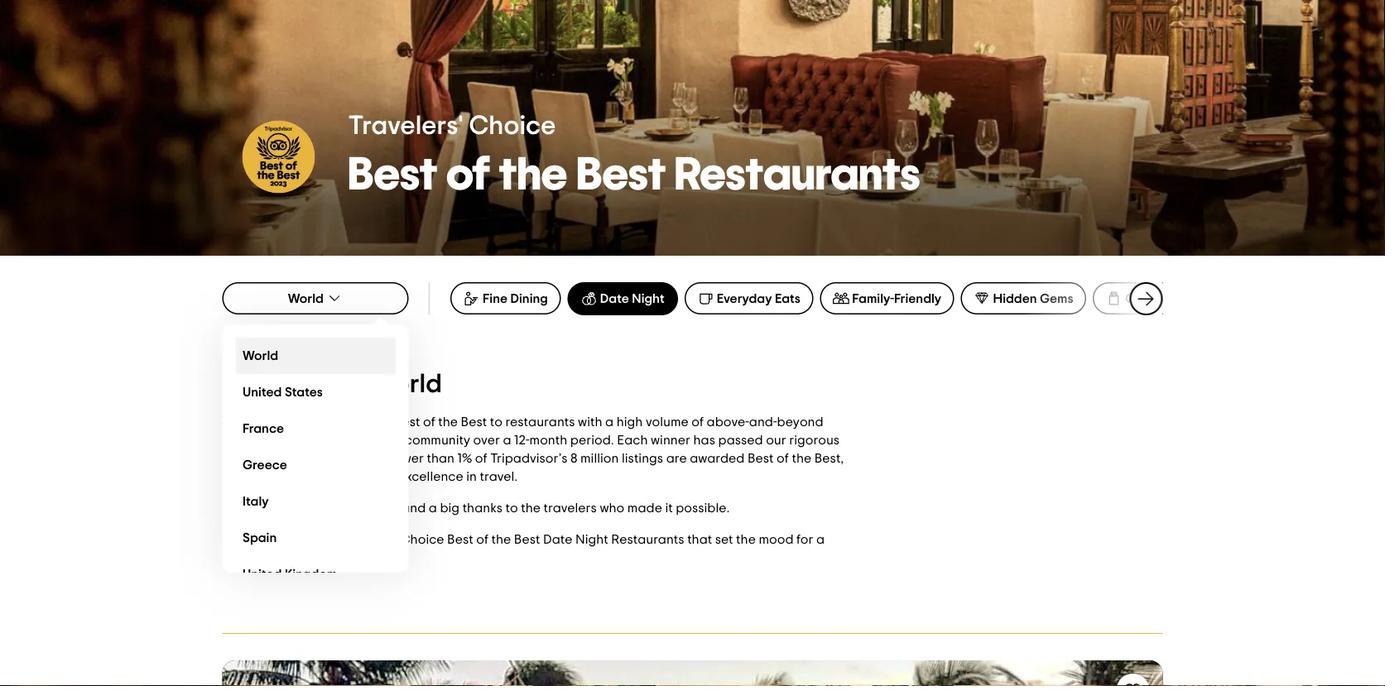 Task type: describe. For each thing, give the bounding box(es) containing it.
2 horizontal spatial choice
[[469, 113, 556, 139]]

of down beyond at the bottom of page
[[777, 452, 789, 465]]

period.
[[570, 434, 614, 447]]

date night - world
[[222, 371, 442, 397]]

of down 'thanks'
[[476, 533, 489, 546]]

of up has
[[692, 416, 704, 429]]

fine dining
[[482, 292, 548, 305]]

we
[[222, 416, 241, 429]]

possible.
[[676, 502, 730, 515]]

all
[[298, 502, 312, 515]]

of right all on the left of the page
[[315, 502, 328, 515]]

who
[[600, 502, 625, 515]]

travel.
[[480, 470, 518, 484]]

and up 'safety'
[[270, 434, 294, 447]]

high
[[617, 416, 643, 429]]

italy
[[242, 495, 268, 508]]

travelers'
[[348, 113, 463, 139]]

friendly
[[894, 292, 941, 305]]

quick bites button
[[1093, 282, 1204, 315]]

below
[[222, 533, 258, 546]]

reviews
[[222, 434, 267, 447]]

thanks
[[463, 502, 503, 515]]

hidden
[[993, 292, 1037, 305]]

save to a trip image
[[1123, 681, 1143, 686]]

a right with
[[605, 416, 614, 429]]

date for date night
[[600, 292, 629, 306]]

award
[[244, 416, 283, 429]]

restaurants inside below are the 2023 travelers' choice best of the best date night restaurants that set the mood for a night of wining and dining.
[[611, 533, 684, 546]]

fine dining button
[[450, 282, 560, 315]]

kingdom
[[284, 568, 337, 581]]

made
[[627, 502, 662, 515]]

highest
[[305, 470, 350, 484]]

2 horizontal spatial to
[[505, 502, 518, 515]]

each
[[617, 434, 648, 447]]

and up signifying
[[253, 452, 277, 465]]

family-friendly
[[852, 292, 941, 305]]

greece
[[242, 459, 287, 472]]

opinions
[[297, 434, 348, 447]]

everyday eats
[[716, 292, 800, 305]]

fine
[[482, 292, 507, 305]]

volume
[[646, 416, 689, 429]]

million
[[580, 452, 619, 465]]

passed
[[718, 434, 763, 447]]

travelers' inside below are the 2023 travelers' choice best of the best date night restaurants that set the mood for a night of wining and dining.
[[339, 533, 398, 546]]

fewer
[[388, 452, 424, 465]]

of down spain
[[256, 551, 268, 565]]

are inside below are the 2023 travelers' choice best of the best date night restaurants that set the mood for a night of wining and dining.
[[261, 533, 282, 546]]

night
[[222, 551, 253, 565]]

date for date night - world
[[222, 371, 280, 397]]

choice inside below are the 2023 travelers' choice best of the best date night restaurants that set the mood for a night of wining and dining.
[[400, 533, 444, 546]]

with
[[578, 416, 602, 429]]

are inside we award travelers' choice best of the best to restaurants with a high volume of above-and-beyond reviews and opinions from our community over a 12-month period. each winner has passed our rigorous trust and safety standards. fewer than 1% of tripadvisor's 8 million listings are awarded best of the best, signifying the highest level of excellence in travel.
[[666, 452, 687, 465]]

rigorous
[[789, 434, 840, 447]]

travelers' choice image
[[242, 120, 315, 193]]

of up community
[[423, 416, 435, 429]]

safety
[[280, 452, 317, 465]]

dining.
[[339, 551, 380, 565]]

night for date night
[[632, 292, 664, 306]]

2 horizontal spatial world
[[371, 371, 442, 397]]

it
[[665, 502, 673, 515]]

over
[[473, 434, 500, 447]]

beyond
[[777, 416, 824, 429]]

listings
[[622, 452, 663, 465]]

best of the best restaurants 2023 image
[[0, 0, 1385, 256]]

-
[[357, 371, 365, 397]]

from
[[351, 434, 379, 447]]

date night button
[[567, 282, 678, 315]]

awarded
[[690, 452, 745, 465]]

we award travelers' choice best of the best to restaurants with a high volume of above-and-beyond reviews and opinions from our community over a 12-month period. each winner has passed our rigorous trust and safety standards. fewer than 1% of tripadvisor's 8 million listings are awarded best of the best, signifying the highest level of excellence in travel.
[[222, 416, 844, 484]]

travelers' choice
[[348, 113, 556, 139]]

month
[[530, 434, 567, 447]]

below are the 2023 travelers' choice best of the best date night restaurants that set the mood for a night of wining and dining.
[[222, 533, 825, 565]]

travelers' inside we award travelers' choice best of the best to restaurants with a high volume of above-and-beyond reviews and opinions from our community over a 12-month period. each winner has passed our rigorous trust and safety standards. fewer than 1% of tripadvisor's 8 million listings are awarded best of the best, signifying the highest level of excellence in travel.
[[286, 416, 344, 429]]

everyday eats button
[[684, 282, 813, 315]]

world inside list box
[[242, 349, 278, 363]]

restaurants
[[505, 416, 575, 429]]

in
[[466, 470, 477, 484]]



Task type: vqa. For each thing, say whether or not it's contained in the screenshot.
United related to United Kingdom
yes



Task type: locate. For each thing, give the bounding box(es) containing it.
spain
[[242, 532, 276, 545]]

0 vertical spatial travelers'
[[286, 416, 344, 429]]

best,
[[815, 452, 844, 465]]

2 vertical spatial choice
[[400, 533, 444, 546]]

to right 'thanks'
[[505, 502, 518, 515]]

united states
[[242, 386, 322, 399]]

choice
[[469, 113, 556, 139], [347, 416, 391, 429], [400, 533, 444, 546]]

1 horizontal spatial are
[[666, 452, 687, 465]]

that
[[687, 533, 712, 546]]

a left big
[[429, 502, 437, 515]]

quick bites
[[1125, 292, 1191, 305]]

wining
[[271, 551, 309, 565]]

1 horizontal spatial world
[[288, 292, 324, 305]]

mood
[[759, 533, 794, 546]]

and down excellence
[[402, 502, 426, 515]]

best of the best restaurants
[[348, 152, 920, 198]]

list box containing world
[[222, 325, 409, 593]]

set
[[715, 533, 733, 546]]

1 vertical spatial world
[[242, 349, 278, 363]]

0 horizontal spatial date
[[222, 371, 280, 397]]

1 our from the left
[[381, 434, 402, 447]]

night for date night - world
[[286, 371, 351, 397]]

1 horizontal spatial to
[[490, 416, 502, 429]]

night inside below are the 2023 travelers' choice best of the best date night restaurants that set the mood for a night of wining and dining.
[[575, 533, 608, 546]]

best
[[348, 152, 437, 198], [577, 152, 666, 198], [394, 416, 420, 429], [461, 416, 487, 429], [748, 452, 774, 465], [447, 533, 473, 546], [514, 533, 540, 546]]

than
[[427, 452, 455, 465]]

winners
[[353, 502, 399, 515]]

1 united from the top
[[242, 386, 281, 399]]

0 vertical spatial date
[[600, 292, 629, 306]]

night
[[632, 292, 664, 306], [286, 371, 351, 397], [575, 533, 608, 546]]

community
[[405, 434, 470, 447]]

family-friendly button
[[820, 282, 954, 315]]

big
[[440, 502, 460, 515]]

1 horizontal spatial our
[[766, 434, 786, 447]]

level
[[353, 470, 380, 484]]

above-
[[707, 416, 749, 429]]

united up award
[[242, 386, 281, 399]]

1 vertical spatial restaurants
[[611, 533, 684, 546]]

list box
[[222, 325, 409, 593]]

0 horizontal spatial choice
[[347, 416, 391, 429]]

a
[[605, 416, 614, 429], [503, 434, 511, 447], [429, 502, 437, 515], [816, 533, 825, 546]]

0 vertical spatial united
[[242, 386, 281, 399]]

to left all on the left of the page
[[282, 502, 295, 515]]

1 vertical spatial date
[[222, 371, 280, 397]]

waitui bar & grill image
[[222, 661, 1163, 686]]

date inside button
[[600, 292, 629, 306]]

8
[[570, 452, 578, 465]]

to up over
[[490, 416, 502, 429]]

date
[[600, 292, 629, 306], [222, 371, 280, 397], [543, 533, 573, 546]]

choice inside we award travelers' choice best of the best to restaurants with a high volume of above-and-beyond reviews and opinions from our community over a 12-month period. each winner has passed our rigorous trust and safety standards. fewer than 1% of tripadvisor's 8 million listings are awarded best of the best, signifying the highest level of excellence in travel.
[[347, 416, 391, 429]]

0 vertical spatial choice
[[469, 113, 556, 139]]

are down winner
[[666, 452, 687, 465]]

signifying
[[222, 470, 280, 484]]

trust
[[222, 452, 250, 465]]

of
[[446, 152, 490, 198], [423, 416, 435, 429], [692, 416, 704, 429], [475, 452, 487, 465], [777, 452, 789, 465], [383, 470, 395, 484], [315, 502, 328, 515], [476, 533, 489, 546], [256, 551, 268, 565]]

united for united states
[[242, 386, 281, 399]]

united kingdom
[[242, 568, 337, 581]]

hidden gems button
[[961, 282, 1086, 315]]

1 vertical spatial are
[[261, 533, 282, 546]]

standards.
[[320, 452, 385, 465]]

2 vertical spatial date
[[543, 533, 573, 546]]

for
[[797, 533, 813, 546]]

1 vertical spatial united
[[242, 568, 281, 581]]

united for united kingdom
[[242, 568, 281, 581]]

dining
[[510, 292, 548, 305]]

and-
[[749, 416, 777, 429]]

united down night
[[242, 568, 281, 581]]

1 vertical spatial night
[[286, 371, 351, 397]]

2 vertical spatial world
[[371, 371, 442, 397]]

0 vertical spatial are
[[666, 452, 687, 465]]

2023
[[307, 533, 336, 546]]

bites
[[1162, 292, 1191, 305]]

1%
[[458, 452, 472, 465]]

1 horizontal spatial night
[[575, 533, 608, 546]]

has
[[693, 434, 715, 447]]

2 vertical spatial night
[[575, 533, 608, 546]]

of right level
[[383, 470, 395, 484]]

0 horizontal spatial our
[[381, 434, 402, 447]]

0 vertical spatial restaurants
[[675, 152, 920, 198]]

gems
[[1040, 292, 1073, 305]]

congrats to all of the winners and a big thanks to the travelers who made it possible.
[[222, 502, 730, 515]]

0 horizontal spatial night
[[286, 371, 351, 397]]

our
[[381, 434, 402, 447], [766, 434, 786, 447]]

2 our from the left
[[766, 434, 786, 447]]

world inside dropdown button
[[288, 292, 324, 305]]

0 horizontal spatial world
[[242, 349, 278, 363]]

are
[[666, 452, 687, 465], [261, 533, 282, 546]]

0 horizontal spatial to
[[282, 502, 295, 515]]

tripadvisor's
[[490, 452, 568, 465]]

and inside below are the 2023 travelers' choice best of the best date night restaurants that set the mood for a night of wining and dining.
[[312, 551, 336, 565]]

12-
[[514, 434, 530, 447]]

congrats
[[222, 502, 279, 515]]

are up wining
[[261, 533, 282, 546]]

france
[[242, 422, 284, 436]]

1 horizontal spatial choice
[[400, 533, 444, 546]]

and
[[270, 434, 294, 447], [253, 452, 277, 465], [402, 502, 426, 515], [312, 551, 336, 565]]

next image
[[1136, 289, 1156, 309]]

winner
[[651, 434, 691, 447]]

1 vertical spatial travelers'
[[339, 533, 398, 546]]

a left 12-
[[503, 434, 511, 447]]

date inside below are the 2023 travelers' choice best of the best date night restaurants that set the mood for a night of wining and dining.
[[543, 533, 573, 546]]

2 horizontal spatial night
[[632, 292, 664, 306]]

date night
[[600, 292, 664, 306]]

restaurants
[[675, 152, 920, 198], [611, 533, 684, 546]]

family-
[[852, 292, 894, 305]]

1 horizontal spatial date
[[543, 533, 573, 546]]

united
[[242, 386, 281, 399], [242, 568, 281, 581]]

our up fewer
[[381, 434, 402, 447]]

travelers' up dining.
[[339, 533, 398, 546]]

everyday
[[716, 292, 772, 305]]

0 vertical spatial world
[[288, 292, 324, 305]]

quick
[[1125, 292, 1160, 305]]

2 horizontal spatial date
[[600, 292, 629, 306]]

hidden gems
[[993, 292, 1073, 305]]

to
[[490, 416, 502, 429], [282, 502, 295, 515], [505, 502, 518, 515]]

travelers
[[544, 502, 597, 515]]

a inside below are the 2023 travelers' choice best of the best date night restaurants that set the mood for a night of wining and dining.
[[816, 533, 825, 546]]

of down the travelers' choice
[[446, 152, 490, 198]]

of right 1%
[[475, 452, 487, 465]]

excellence
[[398, 470, 463, 484]]

and down 2023
[[312, 551, 336, 565]]

states
[[284, 386, 322, 399]]

2 united from the top
[[242, 568, 281, 581]]

eats
[[774, 292, 800, 305]]

0 horizontal spatial are
[[261, 533, 282, 546]]

1 vertical spatial choice
[[347, 416, 391, 429]]

night inside button
[[632, 292, 664, 306]]

travelers'
[[286, 416, 344, 429], [339, 533, 398, 546]]

travelers' up opinions
[[286, 416, 344, 429]]

to inside we award travelers' choice best of the best to restaurants with a high volume of above-and-beyond reviews and opinions from our community over a 12-month period. each winner has passed our rigorous trust and safety standards. fewer than 1% of tripadvisor's 8 million listings are awarded best of the best, signifying the highest level of excellence in travel.
[[490, 416, 502, 429]]

our down and- on the right bottom of the page
[[766, 434, 786, 447]]

0 vertical spatial night
[[632, 292, 664, 306]]

a right for
[[816, 533, 825, 546]]

world button
[[222, 282, 409, 315]]



